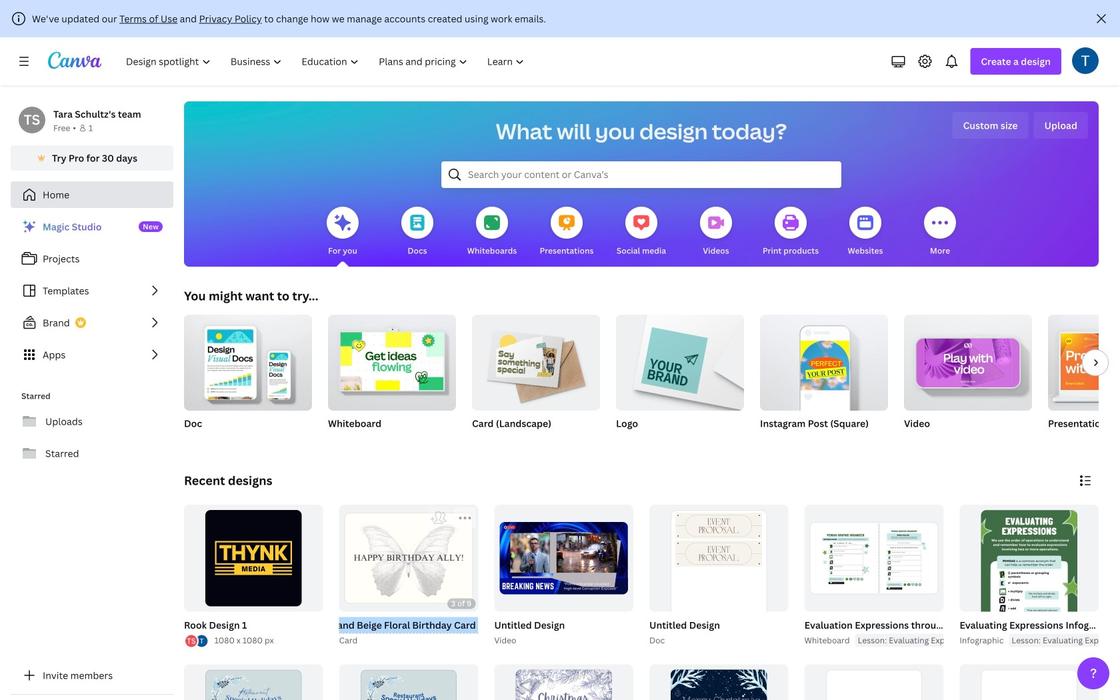 Task type: describe. For each thing, give the bounding box(es) containing it.
tara schultz image
[[1073, 47, 1100, 74]]

0 horizontal spatial list
[[11, 214, 173, 368]]

tara schultz's team image
[[19, 107, 45, 133]]

tara schultz's team element
[[19, 107, 45, 133]]



Task type: vqa. For each thing, say whether or not it's contained in the screenshot.
the bottommost List
yes



Task type: locate. For each thing, give the bounding box(es) containing it.
list
[[11, 214, 173, 368], [184, 634, 209, 649]]

Search search field
[[468, 162, 815, 187]]

top level navigation element
[[117, 48, 536, 75]]

None search field
[[442, 161, 842, 188]]

group
[[328, 310, 456, 447], [328, 310, 456, 411], [472, 310, 601, 447], [472, 310, 601, 411], [617, 310, 745, 447], [617, 310, 745, 411], [761, 310, 889, 447], [761, 310, 889, 411], [905, 310, 1033, 447], [905, 310, 1033, 411], [184, 315, 312, 447], [1049, 315, 1121, 447], [1049, 315, 1121, 411], [181, 505, 323, 649], [337, 505, 479, 648], [339, 505, 479, 612], [492, 505, 634, 648], [495, 505, 634, 612], [647, 505, 789, 648], [650, 505, 789, 647], [802, 505, 1052, 648], [805, 505, 944, 612], [958, 505, 1121, 701], [960, 505, 1100, 701], [184, 665, 323, 701], [339, 665, 479, 701], [495, 665, 634, 701], [650, 665, 789, 701], [805, 665, 944, 701], [960, 665, 1100, 701]]

1 horizontal spatial list
[[184, 634, 209, 649]]

0 vertical spatial list
[[11, 214, 173, 368]]

None field
[[339, 618, 479, 634]]

1 vertical spatial list
[[184, 634, 209, 649]]



